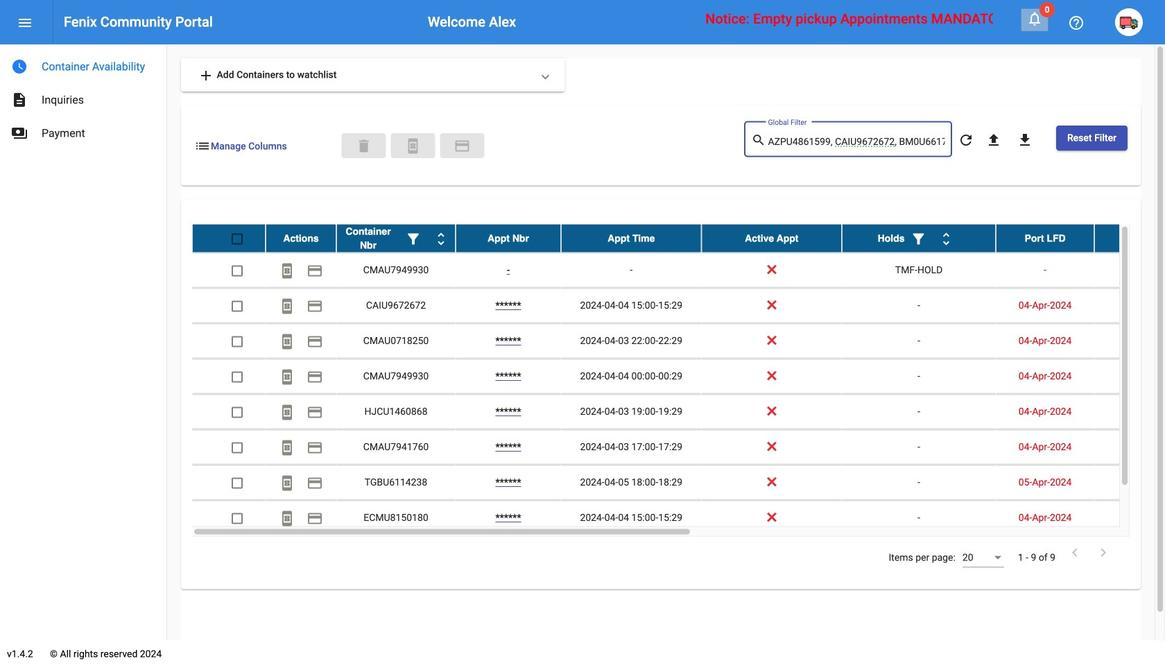 Task type: describe. For each thing, give the bounding box(es) containing it.
3 column header from the left
[[456, 224, 561, 252]]

cell for 1st row from the bottom of the page
[[1095, 501, 1166, 535]]

delete image
[[356, 138, 372, 154]]

7 row from the top
[[192, 430, 1166, 465]]

9 row from the top
[[192, 501, 1166, 536]]

cell for 5th row from the top
[[1095, 359, 1166, 394]]

5 column header from the left
[[702, 224, 842, 252]]

cell for third row from the top
[[1095, 288, 1166, 323]]

8 row from the top
[[192, 465, 1166, 501]]



Task type: locate. For each thing, give the bounding box(es) containing it.
1 row from the top
[[192, 224, 1166, 253]]

6 row from the top
[[192, 394, 1166, 430]]

4 cell from the top
[[1095, 359, 1166, 394]]

2 cell from the top
[[1095, 288, 1166, 323]]

no color image
[[17, 14, 33, 31], [11, 58, 28, 75], [198, 67, 214, 84], [11, 125, 28, 142], [1017, 132, 1034, 148], [752, 132, 768, 149], [405, 231, 422, 247], [279, 263, 296, 279], [307, 263, 323, 279], [279, 298, 296, 315], [307, 298, 323, 315], [279, 333, 296, 350], [307, 333, 323, 350], [279, 369, 296, 385], [279, 404, 296, 421], [307, 404, 323, 421], [279, 439, 296, 456], [279, 475, 296, 491], [307, 475, 323, 491]]

cell for fourth row
[[1095, 324, 1166, 358]]

navigation
[[0, 44, 167, 150]]

6 cell from the top
[[1095, 430, 1166, 465]]

3 row from the top
[[192, 288, 1166, 324]]

row
[[192, 224, 1166, 253], [192, 253, 1166, 288], [192, 288, 1166, 324], [192, 324, 1166, 359], [192, 359, 1166, 394], [192, 394, 1166, 430], [192, 430, 1166, 465], [192, 465, 1166, 501], [192, 501, 1166, 536]]

8 cell from the top
[[1095, 501, 1166, 535]]

cell
[[1095, 253, 1166, 288], [1095, 288, 1166, 323], [1095, 324, 1166, 358], [1095, 359, 1166, 394], [1095, 394, 1166, 429], [1095, 430, 1166, 465], [1095, 465, 1166, 500], [1095, 501, 1166, 535]]

grid
[[192, 224, 1166, 537]]

7 column header from the left
[[996, 224, 1095, 252]]

cell for eighth row from the bottom of the page
[[1095, 253, 1166, 288]]

Global Watchlist Filter field
[[768, 136, 945, 147]]

2 column header from the left
[[336, 224, 456, 252]]

6 column header from the left
[[842, 224, 996, 252]]

cell for second row from the bottom
[[1095, 465, 1166, 500]]

1 cell from the top
[[1095, 253, 1166, 288]]

8 column header from the left
[[1095, 224, 1166, 252]]

7 cell from the top
[[1095, 465, 1166, 500]]

cell for 3rd row from the bottom of the page
[[1095, 430, 1166, 465]]

column header
[[266, 224, 336, 252], [336, 224, 456, 252], [456, 224, 561, 252], [561, 224, 702, 252], [702, 224, 842, 252], [842, 224, 996, 252], [996, 224, 1095, 252], [1095, 224, 1166, 252]]

2 row from the top
[[192, 253, 1166, 288]]

1 column header from the left
[[266, 224, 336, 252]]

5 cell from the top
[[1095, 394, 1166, 429]]

5 row from the top
[[192, 359, 1166, 394]]

4 row from the top
[[192, 324, 1166, 359]]

no color image
[[1027, 10, 1043, 27], [1068, 14, 1085, 31], [11, 92, 28, 108], [958, 132, 975, 148], [986, 132, 1002, 148], [194, 138, 211, 154], [405, 138, 421, 154], [454, 138, 471, 154], [433, 231, 450, 247], [911, 231, 927, 247], [938, 231, 955, 247], [307, 369, 323, 385], [307, 439, 323, 456], [279, 510, 296, 527], [307, 510, 323, 527], [1067, 544, 1084, 561], [1095, 544, 1112, 561]]

cell for sixth row
[[1095, 394, 1166, 429]]

3 cell from the top
[[1095, 324, 1166, 358]]

4 column header from the left
[[561, 224, 702, 252]]



